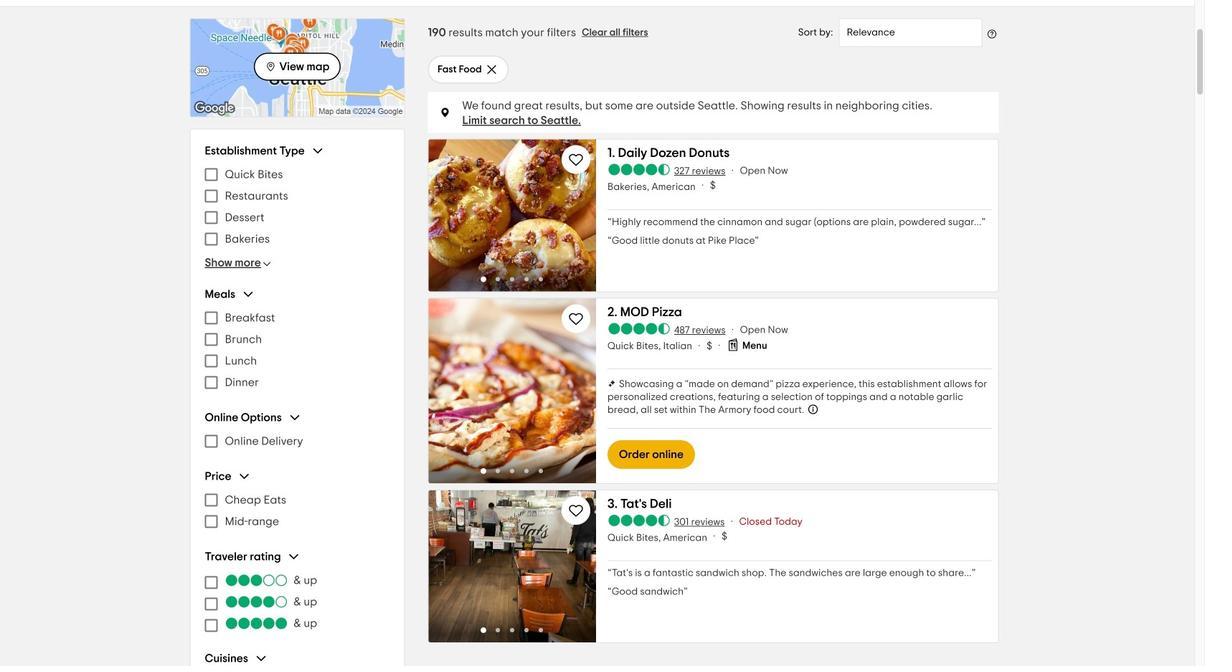 Task type: describe. For each thing, give the bounding box(es) containing it.
save to a trip image
[[568, 151, 585, 168]]

menu for fourth group from the bottom
[[205, 308, 390, 394]]

1 menu from the top
[[205, 164, 390, 250]]

1 carousel of images figure from the top
[[429, 140, 596, 292]]

3 group from the top
[[205, 411, 390, 452]]

3 carousel of images figure from the top
[[429, 491, 596, 643]]

5 group from the top
[[205, 550, 390, 635]]

1 group from the top
[[205, 144, 390, 270]]

save to a trip image for first carousel of images figure from the bottom
[[568, 502, 585, 520]]



Task type: locate. For each thing, give the bounding box(es) containing it.
2 carousel of images figure from the top
[[429, 299, 596, 484]]

1 vertical spatial carousel of images figure
[[429, 299, 596, 484]]

menu for 4th group
[[205, 490, 390, 533]]

2 vertical spatial carousel of images figure
[[429, 491, 596, 643]]

4 group from the top
[[205, 470, 390, 533]]

1 save to a trip image from the top
[[568, 310, 585, 328]]

save to a trip image
[[568, 310, 585, 328], [568, 502, 585, 520]]

save to a trip image for second carousel of images figure from the bottom of the page
[[568, 310, 585, 328]]

1 vertical spatial save to a trip image
[[568, 502, 585, 520]]

0 vertical spatial carousel of images figure
[[429, 140, 596, 292]]

menu
[[205, 164, 390, 250], [205, 308, 390, 394], [205, 490, 390, 533], [205, 570, 390, 635]]

menu for 5th group from the top
[[205, 570, 390, 635]]

2 menu from the top
[[205, 308, 390, 394]]

3 menu from the top
[[205, 490, 390, 533]]

0 vertical spatial save to a trip image
[[568, 310, 585, 328]]

carousel of images figure
[[429, 140, 596, 292], [429, 299, 596, 484], [429, 491, 596, 643]]

2 group from the top
[[205, 287, 390, 394]]

2 save to a trip image from the top
[[568, 502, 585, 520]]

group
[[205, 144, 390, 270], [205, 287, 390, 394], [205, 411, 390, 452], [205, 470, 390, 533], [205, 550, 390, 635]]

4 menu from the top
[[205, 570, 390, 635]]



Task type: vqa. For each thing, say whether or not it's contained in the screenshot.
third group from the top of the page
yes



